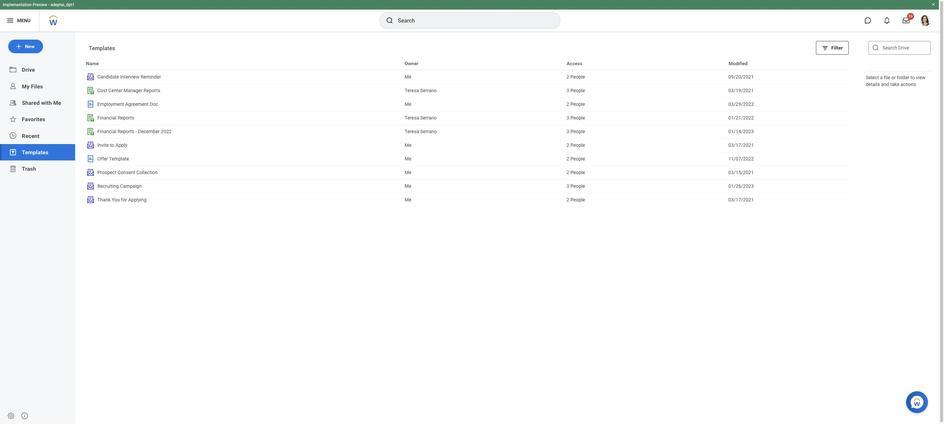 Task type: vqa. For each thing, say whether or not it's contained in the screenshot.


Task type: describe. For each thing, give the bounding box(es) containing it.
teresa serrano cell for 03/19/2021
[[402, 84, 564, 97]]

- for adeptai_dpt1
[[48, 2, 50, 7]]

filter
[[832, 45, 843, 51]]

3 people for 01/26/2023
[[567, 183, 585, 189]]

inbox large image
[[903, 17, 910, 24]]

recruiting campaign link
[[86, 182, 399, 190]]

gear image
[[7, 412, 15, 420]]

2 people link for apply
[[567, 141, 723, 149]]

1 notification template image from the top
[[86, 73, 95, 81]]

3 people link for 01/21/2022
[[567, 114, 723, 122]]

me cell for for
[[402, 193, 564, 206]]

2 for collection
[[567, 170, 569, 175]]

2 people for reminder
[[567, 74, 585, 80]]

template
[[109, 156, 129, 162]]

offer template
[[97, 156, 129, 162]]

view
[[916, 75, 926, 80]]

teresa serrano for reports
[[405, 88, 437, 93]]

recruiting campaign
[[97, 183, 142, 189]]

candidate interview reminder link
[[86, 73, 399, 81]]

me for employment agreement doc
[[405, 101, 411, 107]]

people for -
[[571, 129, 585, 134]]

prospect consent collection
[[97, 170, 158, 175]]

me cell for apply
[[402, 139, 564, 152]]

document template image for employment agreement doc
[[86, 100, 95, 108]]

teresa serrano for december
[[405, 129, 437, 134]]

invite to apply
[[97, 142, 127, 148]]

me cell for collection
[[402, 166, 564, 179]]

3 people link for 01/14/2023
[[567, 128, 723, 135]]

row containing invite to apply
[[83, 138, 849, 152]]

01/26/2023
[[729, 183, 754, 189]]

employment agreement doc link
[[86, 100, 399, 108]]

people for for
[[571, 197, 585, 203]]

2 teresa from the top
[[405, 115, 419, 121]]

people for doc
[[571, 101, 585, 107]]

03/29/2022
[[729, 101, 754, 107]]

drive button
[[22, 67, 35, 73]]

me for thank you for applying
[[405, 197, 411, 203]]

prospect consent collection link
[[86, 168, 399, 177]]

row containing employment agreement doc
[[83, 97, 849, 111]]

row containing financial reports - december 2022
[[83, 125, 849, 138]]

recruiting
[[97, 183, 119, 189]]

new
[[25, 44, 35, 49]]

serrano for december
[[420, 129, 437, 134]]

filter button
[[816, 41, 849, 55]]

folder open image
[[9, 66, 17, 74]]

me for candidate interview reminder
[[405, 74, 411, 80]]

row containing cost center manager reports
[[83, 84, 849, 97]]

9 people from the top
[[571, 183, 585, 189]]

trash
[[22, 166, 36, 172]]

recent
[[22, 133, 40, 139]]

03/19/2021
[[729, 88, 754, 93]]

details
[[866, 82, 880, 87]]

3 for 01/21/2022
[[567, 115, 569, 121]]

row containing financial reports
[[83, 111, 849, 125]]

prospect
[[97, 170, 116, 175]]

reminder
[[141, 74, 161, 80]]

close environment banner image
[[932, 2, 936, 6]]

files
[[31, 83, 43, 90]]

33 button
[[899, 13, 914, 28]]

trash image
[[9, 165, 17, 173]]

menu button
[[0, 10, 39, 31]]

templates button
[[22, 149, 49, 156]]

candidate
[[97, 74, 119, 80]]

for
[[121, 197, 127, 203]]

implementation
[[3, 2, 32, 7]]

trash button
[[22, 166, 36, 172]]

thank you for applying
[[97, 197, 147, 203]]

serrano for reports
[[420, 88, 437, 93]]

7 people from the top
[[571, 156, 585, 162]]

0 horizontal spatial templates
[[22, 149, 49, 156]]

01/21/2022
[[729, 115, 754, 121]]

11/07/2022
[[729, 156, 754, 162]]

3 people for 03/19/2021
[[567, 88, 585, 93]]

manager
[[124, 88, 142, 93]]

1 vertical spatial search image
[[872, 44, 880, 52]]

financial for financial reports
[[97, 115, 116, 121]]

or
[[892, 75, 896, 80]]

plus image
[[15, 43, 22, 50]]

preview
[[33, 2, 47, 7]]

financial reports link
[[86, 114, 399, 122]]

grid inside item list "region"
[[83, 56, 849, 424]]

a
[[880, 75, 883, 80]]

2 for doc
[[567, 101, 569, 107]]

me cell for reminder
[[402, 70, 564, 83]]

teresa serrano cell for 01/14/2023
[[402, 125, 564, 138]]

implementation preview -   adeptai_dpt1
[[3, 2, 74, 7]]

thank you for applying link
[[86, 196, 399, 204]]

apply
[[115, 142, 127, 148]]

2 serrano from the top
[[420, 115, 437, 121]]

recent button
[[22, 133, 40, 139]]

reports for financial reports - december 2022
[[118, 129, 134, 134]]

with
[[41, 100, 52, 106]]

favorites button
[[22, 116, 45, 123]]

new button
[[8, 40, 43, 53]]

3 people link for 01/26/2023
[[567, 182, 723, 190]]

financial for financial reports - december 2022
[[97, 129, 116, 134]]

folder
[[897, 75, 910, 80]]

menu
[[17, 18, 30, 23]]

user image
[[9, 82, 17, 90]]

3 people link for 03/19/2021
[[567, 87, 723, 94]]

2 people for doc
[[567, 101, 585, 107]]

financial reports - december 2022
[[97, 129, 172, 134]]

december
[[138, 129, 160, 134]]

select a file or folder to view details and take actions
[[866, 75, 926, 87]]

offer template link
[[86, 155, 399, 163]]

collection
[[136, 170, 158, 175]]

owner
[[405, 61, 419, 66]]

cost center manager reports
[[97, 88, 160, 93]]

me for offer template
[[405, 156, 411, 162]]



Task type: locate. For each thing, give the bounding box(es) containing it.
notification template image
[[86, 73, 95, 81], [86, 141, 95, 149], [86, 141, 95, 149], [86, 168, 95, 177], [86, 168, 95, 177], [86, 182, 95, 190], [86, 196, 95, 204], [86, 196, 95, 204]]

people for collection
[[571, 170, 585, 175]]

reports for financial reports
[[118, 115, 134, 121]]

document template image left the 'offer'
[[86, 155, 95, 163]]

03/17/2021 down 01/14/2023
[[729, 142, 754, 148]]

financial
[[97, 115, 116, 121], [97, 129, 116, 134]]

2 2 from the top
[[567, 101, 569, 107]]

3 serrano from the top
[[420, 129, 437, 134]]

1 financial from the top
[[97, 115, 116, 121]]

teresa for reports
[[405, 88, 419, 93]]

3 people from the top
[[571, 101, 585, 107]]

1 2 people from the top
[[567, 74, 585, 80]]

- for december
[[135, 129, 137, 134]]

templates inside item list "region"
[[89, 45, 115, 52]]

0 vertical spatial teresa
[[405, 88, 419, 93]]

1 teresa serrano cell from the top
[[402, 84, 564, 97]]

to up actions
[[911, 75, 915, 80]]

1 vertical spatial 03/17/2021
[[729, 197, 754, 203]]

employment
[[97, 101, 124, 107]]

row containing offer template
[[83, 152, 849, 166]]

33
[[909, 14, 913, 18]]

name
[[86, 61, 99, 66]]

serrano
[[420, 88, 437, 93], [420, 115, 437, 121], [420, 129, 437, 134]]

3 teresa from the top
[[405, 129, 419, 134]]

people for manager
[[571, 88, 585, 93]]

2 vertical spatial teresa serrano cell
[[402, 125, 564, 138]]

3 people for 01/14/2023
[[567, 129, 585, 134]]

0 vertical spatial search image
[[386, 16, 394, 25]]

3
[[567, 88, 569, 93], [567, 115, 569, 121], [567, 129, 569, 134], [567, 183, 569, 189]]

2 people link for doc
[[567, 100, 723, 108]]

3 for 03/19/2021
[[567, 88, 569, 93]]

4 2 from the top
[[567, 156, 569, 162]]

2 workbook template image from the top
[[86, 127, 95, 136]]

4 me cell from the top
[[402, 152, 564, 165]]

- left "december" at the top of the page
[[135, 129, 137, 134]]

financial reports - december 2022 link
[[86, 127, 399, 136]]

2 me cell from the top
[[402, 98, 564, 111]]

my files button
[[22, 83, 43, 90]]

5 me cell from the top
[[402, 166, 564, 179]]

- inside menu banner
[[48, 2, 50, 7]]

notification template image down name
[[86, 73, 95, 81]]

2 row from the top
[[83, 70, 849, 84]]

shared with me image
[[9, 99, 17, 107]]

access
[[567, 61, 582, 66]]

grid
[[83, 56, 849, 424]]

1 3 people from the top
[[567, 88, 585, 93]]

4 3 people from the top
[[567, 183, 585, 189]]

interview
[[120, 74, 139, 80]]

document template image for employment agreement doc
[[86, 100, 95, 108]]

2 people link for for
[[567, 196, 723, 204]]

1 vertical spatial reports
[[118, 115, 134, 121]]

4 people from the top
[[571, 115, 585, 121]]

4 row from the top
[[83, 97, 849, 111]]

1 people from the top
[[571, 74, 585, 80]]

workbook template image
[[86, 86, 95, 95], [86, 114, 95, 122], [86, 114, 95, 122], [86, 127, 95, 136]]

document template image for offer template
[[86, 155, 95, 163]]

7 row from the top
[[83, 138, 849, 152]]

1 workbook template image from the top
[[86, 86, 95, 95]]

0 vertical spatial document template image
[[86, 100, 95, 108]]

financial reports
[[97, 115, 134, 121]]

0 vertical spatial serrano
[[420, 88, 437, 93]]

offer
[[97, 156, 108, 162]]

row containing thank you for applying
[[83, 193, 849, 207]]

03/15/2021
[[729, 170, 754, 175]]

3 row from the top
[[83, 84, 849, 97]]

1 row from the top
[[83, 56, 849, 70]]

2 2 people from the top
[[567, 101, 585, 107]]

2 for reminder
[[567, 74, 569, 80]]

3 people
[[567, 88, 585, 93], [567, 115, 585, 121], [567, 129, 585, 134], [567, 183, 585, 189]]

favorites
[[22, 116, 45, 123]]

invite
[[97, 142, 109, 148]]

me
[[405, 74, 411, 80], [53, 100, 61, 106], [405, 101, 411, 107], [405, 142, 411, 148], [405, 156, 411, 162], [405, 170, 411, 175], [405, 183, 411, 189], [405, 197, 411, 203]]

financial inside the financial reports - december 2022 link
[[97, 129, 116, 134]]

3 3 people from the top
[[567, 129, 585, 134]]

1 me cell from the top
[[402, 70, 564, 83]]

candidate interview reminder
[[97, 74, 161, 80]]

1 vertical spatial document template image
[[86, 155, 95, 163]]

11 row from the top
[[83, 193, 849, 207]]

2 vertical spatial serrano
[[420, 129, 437, 134]]

1 document template image from the top
[[86, 100, 95, 108]]

01/14/2023
[[729, 129, 754, 134]]

2 people for apply
[[567, 142, 585, 148]]

3 people for 01/21/2022
[[567, 115, 585, 121]]

- inside grid
[[135, 129, 137, 134]]

1 vertical spatial teresa serrano
[[405, 115, 437, 121]]

2 document template image from the top
[[86, 155, 95, 163]]

3 teresa serrano from the top
[[405, 129, 437, 134]]

2 people link for reminder
[[567, 73, 723, 81]]

2 3 people link from the top
[[567, 114, 723, 122]]

4 3 from the top
[[567, 183, 569, 189]]

search image
[[386, 16, 394, 25], [872, 44, 880, 52]]

notification template image left recruiting
[[86, 182, 95, 190]]

- right preview on the left of the page
[[48, 2, 50, 7]]

5 row from the top
[[83, 111, 849, 125]]

2 for for
[[567, 197, 569, 203]]

03/17/2021 down "01/26/2023"
[[729, 197, 754, 203]]

thank
[[97, 197, 111, 203]]

0 horizontal spatial to
[[110, 142, 114, 148]]

4 3 people link from the top
[[567, 182, 723, 190]]

0 horizontal spatial -
[[48, 2, 50, 7]]

1 2 from the top
[[567, 74, 569, 80]]

Search Workday  search field
[[398, 13, 546, 28]]

search drive field
[[869, 41, 931, 55]]

my
[[22, 83, 30, 90]]

0 vertical spatial teresa serrano cell
[[402, 84, 564, 97]]

me for prospect consent collection
[[405, 170, 411, 175]]

0 vertical spatial 03/17/2021
[[729, 142, 754, 148]]

consent
[[118, 170, 135, 175]]

3 for 01/26/2023
[[567, 183, 569, 189]]

menu banner
[[0, 0, 939, 31]]

2 teresa serrano from the top
[[405, 115, 437, 121]]

3 3 from the top
[[567, 129, 569, 134]]

6 me cell from the top
[[402, 180, 564, 193]]

03/17/2021 for invite to apply
[[729, 142, 754, 148]]

actions
[[901, 82, 916, 87]]

8 row from the top
[[83, 152, 849, 166]]

teresa serrano cell for 01/21/2022
[[402, 111, 564, 124]]

notification template image
[[86, 73, 95, 81], [86, 182, 95, 190]]

workbook template image
[[86, 86, 95, 95], [86, 127, 95, 136]]

6 2 people link from the top
[[567, 196, 723, 204]]

teresa serrano
[[405, 88, 437, 93], [405, 115, 437, 121], [405, 129, 437, 134]]

invite to apply link
[[86, 141, 399, 149]]

1 vertical spatial teresa
[[405, 115, 419, 121]]

2 vertical spatial teresa
[[405, 129, 419, 134]]

me for recruiting campaign
[[405, 183, 411, 189]]

1 vertical spatial serrano
[[420, 115, 437, 121]]

1 vertical spatial financial
[[97, 129, 116, 134]]

8 people from the top
[[571, 170, 585, 175]]

1 vertical spatial teresa serrano cell
[[402, 111, 564, 124]]

you
[[112, 197, 120, 203]]

modified
[[729, 61, 748, 66]]

people
[[571, 74, 585, 80], [571, 88, 585, 93], [571, 101, 585, 107], [571, 115, 585, 121], [571, 129, 585, 134], [571, 142, 585, 148], [571, 156, 585, 162], [571, 170, 585, 175], [571, 183, 585, 189], [571, 197, 585, 203]]

5 people from the top
[[571, 129, 585, 134]]

5 2 people link from the top
[[567, 169, 723, 176]]

people for reminder
[[571, 74, 585, 80]]

0 vertical spatial financial
[[97, 115, 116, 121]]

1 horizontal spatial search image
[[872, 44, 880, 52]]

6 2 people from the top
[[567, 197, 585, 203]]

2 people from the top
[[571, 88, 585, 93]]

clock image
[[9, 132, 17, 140]]

grid containing name
[[83, 56, 849, 424]]

templates down recent button
[[22, 149, 49, 156]]

filter image
[[822, 44, 829, 51]]

0 vertical spatial document template image
[[86, 100, 95, 108]]

financial down employment
[[97, 115, 116, 121]]

3 me cell from the top
[[402, 139, 564, 152]]

item list region
[[75, 31, 857, 424]]

shared with me
[[22, 100, 61, 106]]

03/17/2021 for thank you for applying
[[729, 197, 754, 203]]

10 row from the top
[[83, 179, 849, 193]]

2 people for for
[[567, 197, 585, 203]]

1 vertical spatial templates
[[22, 149, 49, 156]]

2 03/17/2021 from the top
[[729, 197, 754, 203]]

0 vertical spatial workbook template image
[[86, 86, 95, 95]]

drive
[[22, 67, 35, 73]]

1 3 from the top
[[567, 88, 569, 93]]

cost center manager reports link
[[86, 86, 399, 95]]

2 financial from the top
[[97, 129, 116, 134]]

info image
[[20, 412, 29, 420]]

shared
[[22, 100, 40, 106]]

2 3 people from the top
[[567, 115, 585, 121]]

1 vertical spatial to
[[110, 142, 114, 148]]

1 teresa from the top
[[405, 88, 419, 93]]

1 vertical spatial workbook template image
[[86, 127, 95, 136]]

3 2 from the top
[[567, 142, 569, 148]]

6 2 from the top
[[567, 197, 569, 203]]

shared with me button
[[22, 100, 61, 106]]

justify image
[[6, 16, 14, 25]]

star image
[[9, 115, 17, 123]]

1 teresa serrano from the top
[[405, 88, 437, 93]]

2 2 people link from the top
[[567, 100, 723, 108]]

1 horizontal spatial templates
[[89, 45, 115, 52]]

document template image
[[86, 100, 95, 108], [86, 155, 95, 163]]

templates up name
[[89, 45, 115, 52]]

row
[[83, 56, 849, 70], [83, 70, 849, 84], [83, 84, 849, 97], [83, 97, 849, 111], [83, 111, 849, 125], [83, 125, 849, 138], [83, 138, 849, 152], [83, 152, 849, 166], [83, 166, 849, 179], [83, 179, 849, 193], [83, 193, 849, 207]]

reports down employment agreement doc
[[118, 115, 134, 121]]

03/17/2021
[[729, 142, 754, 148], [729, 197, 754, 203]]

-
[[48, 2, 50, 7], [135, 129, 137, 134]]

1 horizontal spatial to
[[911, 75, 915, 80]]

0 vertical spatial templates
[[89, 45, 115, 52]]

to inside 'link'
[[110, 142, 114, 148]]

0 vertical spatial to
[[911, 75, 915, 80]]

0 horizontal spatial search image
[[386, 16, 394, 25]]

me cell
[[402, 70, 564, 83], [402, 98, 564, 111], [402, 139, 564, 152], [402, 152, 564, 165], [402, 166, 564, 179], [402, 180, 564, 193], [402, 193, 564, 206]]

center
[[108, 88, 122, 93]]

0 vertical spatial notification template image
[[86, 73, 95, 81]]

5 2 from the top
[[567, 170, 569, 175]]

9 row from the top
[[83, 166, 849, 179]]

09/20/2021
[[729, 74, 754, 80]]

4 2 people from the top
[[567, 156, 585, 162]]

document template image for offer template
[[86, 155, 95, 163]]

document template image
[[86, 100, 95, 108], [86, 155, 95, 163]]

2 for apply
[[567, 142, 569, 148]]

people for apply
[[571, 142, 585, 148]]

6 row from the top
[[83, 125, 849, 138]]

10 people from the top
[[571, 197, 585, 203]]

3 for 01/14/2023
[[567, 129, 569, 134]]

campaign
[[120, 183, 142, 189]]

my files
[[22, 83, 43, 90]]

2 document template image from the top
[[86, 155, 95, 163]]

2022
[[161, 129, 172, 134]]

1 03/17/2021 from the top
[[729, 142, 754, 148]]

reports up apply
[[118, 129, 134, 134]]

doc
[[150, 101, 158, 107]]

adeptai_dpt1
[[51, 2, 74, 7]]

3 2 people link from the top
[[567, 141, 723, 149]]

2 vertical spatial reports
[[118, 129, 134, 134]]

5 2 people from the top
[[567, 170, 585, 175]]

1 serrano from the top
[[420, 88, 437, 93]]

reports down "reminder"
[[144, 88, 160, 93]]

select
[[866, 75, 879, 80]]

1 vertical spatial document template image
[[86, 155, 95, 163]]

applying
[[128, 197, 147, 203]]

row containing prospect consent collection
[[83, 166, 849, 179]]

1 document template image from the top
[[86, 100, 95, 108]]

profile logan mcneil image
[[920, 15, 931, 27]]

0 vertical spatial -
[[48, 2, 50, 7]]

2 people
[[567, 74, 585, 80], [567, 101, 585, 107], [567, 142, 585, 148], [567, 156, 585, 162], [567, 170, 585, 175], [567, 197, 585, 203]]

3 3 people link from the top
[[567, 128, 723, 135]]

3 teresa serrano cell from the top
[[402, 125, 564, 138]]

0 vertical spatial reports
[[144, 88, 160, 93]]

2 people for collection
[[567, 170, 585, 175]]

1 vertical spatial notification template image
[[86, 182, 95, 190]]

0 vertical spatial teresa serrano
[[405, 88, 437, 93]]

employment agreement doc
[[97, 101, 158, 107]]

1 3 people link from the top
[[567, 87, 723, 94]]

file
[[884, 75, 890, 80]]

7 me cell from the top
[[402, 193, 564, 206]]

3 2 people from the top
[[567, 142, 585, 148]]

4 2 people link from the top
[[567, 155, 723, 163]]

row containing name
[[83, 56, 849, 70]]

notifications large image
[[884, 17, 891, 24]]

2 people link for collection
[[567, 169, 723, 176]]

and
[[881, 82, 889, 87]]

take
[[890, 82, 900, 87]]

to right the "invite"
[[110, 142, 114, 148]]

financial up the "invite"
[[97, 129, 116, 134]]

me for invite to apply
[[405, 142, 411, 148]]

2 notification template image from the top
[[86, 182, 95, 190]]

teresa serrano cell
[[402, 84, 564, 97], [402, 111, 564, 124], [402, 125, 564, 138]]

2 people link
[[567, 73, 723, 81], [567, 100, 723, 108], [567, 141, 723, 149], [567, 155, 723, 163], [567, 169, 723, 176], [567, 196, 723, 204]]

1 horizontal spatial -
[[135, 129, 137, 134]]

document template image left employment
[[86, 100, 95, 108]]

financial inside financial reports link
[[97, 115, 116, 121]]

3 people link
[[567, 87, 723, 94], [567, 114, 723, 122], [567, 128, 723, 135], [567, 182, 723, 190]]

document template image left employment
[[86, 100, 95, 108]]

row containing recruiting campaign
[[83, 179, 849, 193]]

cost
[[97, 88, 107, 93]]

reports
[[144, 88, 160, 93], [118, 115, 134, 121], [118, 129, 134, 134]]

2 teresa serrano cell from the top
[[402, 111, 564, 124]]

2 3 from the top
[[567, 115, 569, 121]]

1 vertical spatial -
[[135, 129, 137, 134]]

1 2 people link from the top
[[567, 73, 723, 81]]

document template image left the 'offer'
[[86, 155, 95, 163]]

agreement
[[125, 101, 149, 107]]

me cell for doc
[[402, 98, 564, 111]]

teresa for december
[[405, 129, 419, 134]]

to inside select a file or folder to view details and take actions
[[911, 75, 915, 80]]

6 people from the top
[[571, 142, 585, 148]]

row containing candidate interview reminder
[[83, 70, 849, 84]]

2 vertical spatial teresa serrano
[[405, 129, 437, 134]]



